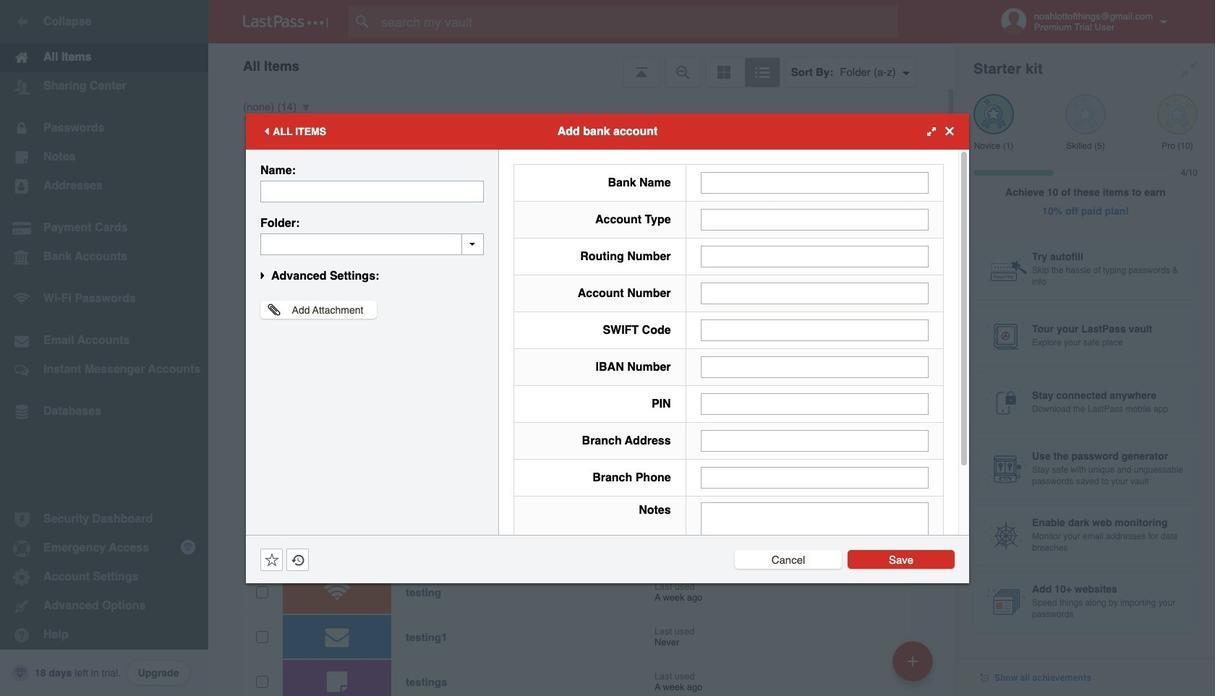 Task type: describe. For each thing, give the bounding box(es) containing it.
new item navigation
[[888, 637, 942, 697]]

search my vault text field
[[349, 6, 927, 38]]

Search search field
[[349, 6, 927, 38]]



Task type: locate. For each thing, give the bounding box(es) containing it.
new item image
[[908, 657, 918, 667]]

None text field
[[260, 233, 484, 255], [701, 246, 929, 267], [701, 319, 929, 341], [701, 393, 929, 415], [701, 430, 929, 452], [701, 467, 929, 489], [260, 233, 484, 255], [701, 246, 929, 267], [701, 319, 929, 341], [701, 393, 929, 415], [701, 430, 929, 452], [701, 467, 929, 489]]

main navigation navigation
[[0, 0, 208, 697]]

None text field
[[701, 172, 929, 194], [260, 181, 484, 202], [701, 209, 929, 230], [701, 283, 929, 304], [701, 356, 929, 378], [701, 502, 929, 592], [701, 172, 929, 194], [260, 181, 484, 202], [701, 209, 929, 230], [701, 283, 929, 304], [701, 356, 929, 378], [701, 502, 929, 592]]

vault options navigation
[[208, 43, 956, 87]]

dialog
[[246, 113, 969, 602]]

lastpass image
[[243, 15, 328, 28]]



